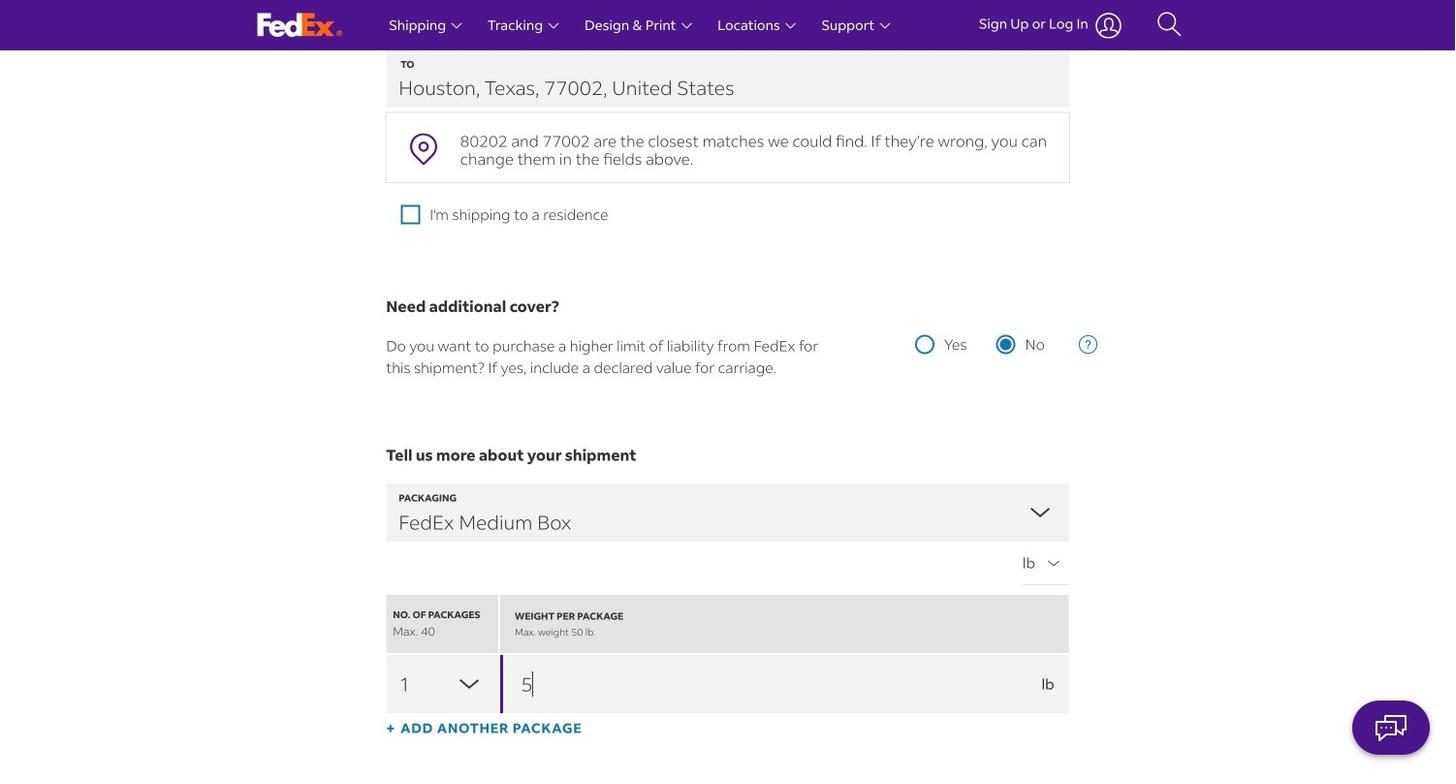 Task type: vqa. For each thing, say whether or not it's contained in the screenshot.
FedEx Logo
yes



Task type: describe. For each thing, give the bounding box(es) containing it.
To address, type in the full address your mailing from. Then use the drop down that appears to select the best address match, below. If you cannot use drop down.  Call 1 800 4 6 3 3 3 3 9. text field
[[386, 49, 1069, 107]]



Task type: locate. For each thing, give the bounding box(es) containing it.
search image
[[1157, 11, 1182, 40]]

None text field
[[500, 655, 1069, 713]]

fedex logo image
[[257, 13, 343, 37]]

From address, type in the full address your mailing from. Then use the drop down that appears to select the best address match, below. If you cannot use drop down.  Call 1 800 4 6 3 3 3 3 9. text field
[[386, 0, 1069, 47]]

sign up or log in image
[[1095, 12, 1123, 38]]



